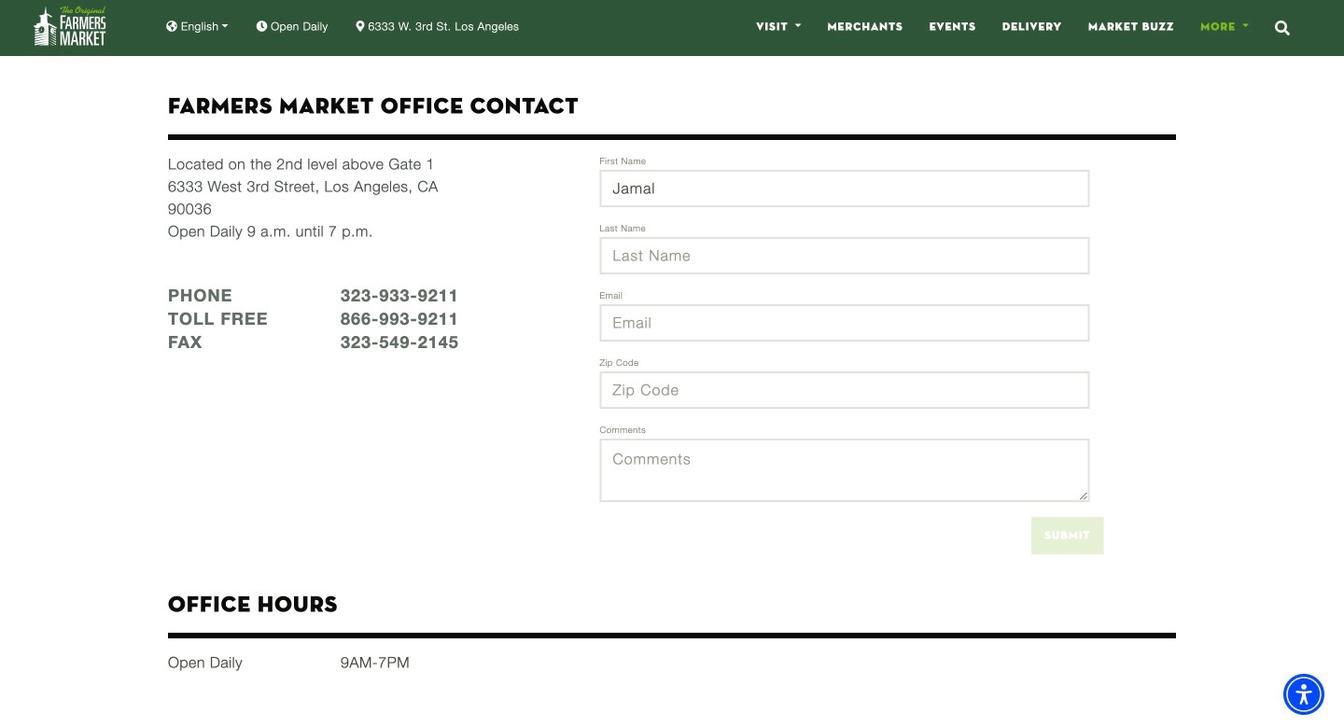Task type: describe. For each thing, give the bounding box(es) containing it.
Zip Code text field
[[600, 372, 1090, 409]]

map marker alt image
[[356, 21, 365, 32]]

search image
[[1276, 20, 1291, 35]]

Last Name text field
[[600, 237, 1090, 275]]

clock image
[[256, 21, 268, 32]]



Task type: vqa. For each thing, say whether or not it's contained in the screenshot.
MESSAGE text field
no



Task type: locate. For each thing, give the bounding box(es) containing it.
Comments text field
[[600, 439, 1090, 502]]

globe americas image
[[166, 21, 177, 32]]

Email email field
[[600, 305, 1090, 342]]

First Name text field
[[600, 170, 1090, 207]]

heading
[[168, 56, 1177, 120]]

fmla home header logo clocktower image
[[34, 6, 106, 45]]



